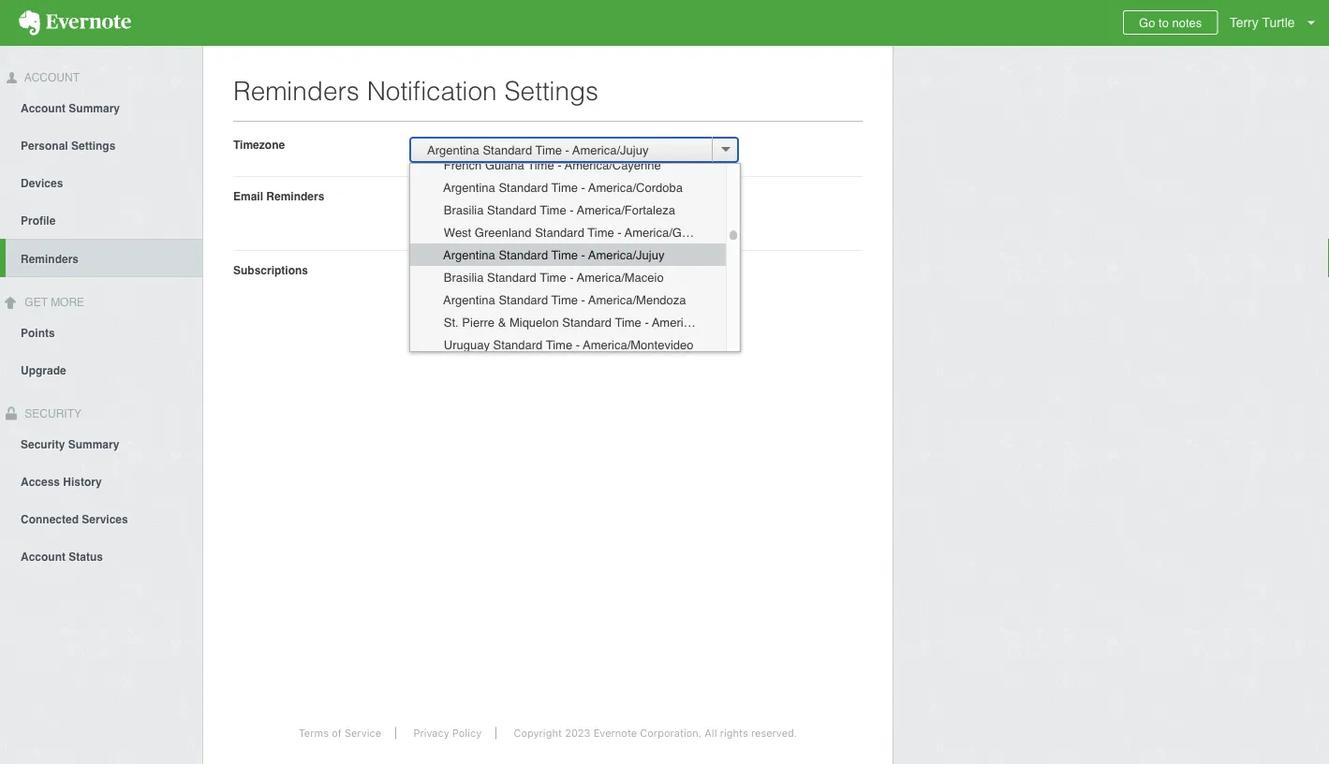 Task type: describe. For each thing, give the bounding box(es) containing it.
connected services link
[[0, 500, 202, 537]]

daily
[[495, 190, 518, 203]]

profile link
[[0, 201, 202, 239]]

account summary
[[21, 102, 120, 115]]

reminders for reminders notification settings
[[233, 76, 360, 106]]

policy
[[452, 728, 482, 740]]

services
[[82, 513, 128, 526]]

america/cordoba
[[589, 180, 683, 194]]

reminders.
[[643, 190, 701, 203]]

copyright 2023 evernote corporation. all rights reserved.
[[514, 728, 797, 740]]

1 vertical spatial america/jujuy
[[589, 248, 665, 262]]

argentina down french
[[444, 180, 495, 194]]

get for get more
[[25, 296, 48, 309]]

personal settings
[[21, 139, 116, 153]]

french
[[444, 158, 482, 172]]

- left upcoming
[[581, 180, 586, 194]]

account for account summary
[[21, 102, 66, 115]]

privacy policy
[[414, 728, 482, 740]]

get for get reminder emails
[[430, 219, 448, 232]]

terry turtle link
[[1225, 0, 1330, 46]]

emails
[[499, 219, 531, 232]]

turtle
[[1263, 15, 1296, 30]]

reminders for reminders link
[[21, 253, 79, 266]]

subscriptions
[[233, 264, 308, 277]]

account status link
[[0, 537, 202, 575]]

terms of service
[[299, 728, 381, 740]]

go to notes
[[1139, 15, 1202, 30]]

go to notes link
[[1124, 10, 1218, 35]]

america/godthab
[[625, 225, 719, 239]]

access history link
[[0, 462, 202, 500]]

guiana
[[485, 158, 525, 172]]

america/fortaleza
[[577, 203, 676, 217]]

all
[[705, 728, 717, 740]]

upgrade
[[21, 364, 66, 377]]

- down the "america/maceio"
[[581, 293, 586, 307]]

reminders link
[[6, 239, 202, 277]]

security summary link
[[0, 425, 202, 462]]

west
[[444, 225, 471, 239]]

upcoming
[[591, 190, 640, 203]]

personal
[[21, 139, 68, 153]]

get reminder emails
[[430, 219, 531, 232]]

evernote link
[[0, 0, 150, 46]]

we'll send you a daily digest of your upcoming reminders.
[[409, 190, 701, 203]]

devices
[[21, 177, 63, 190]]

personal settings link
[[0, 126, 202, 164]]

timezone
[[233, 138, 285, 151]]

evernote image
[[0, 10, 150, 36]]

reserved.
[[751, 728, 797, 740]]

- left america/montevideo in the top of the page
[[576, 338, 580, 352]]

notes
[[1173, 15, 1202, 30]]

&
[[498, 315, 506, 329]]

notification
[[367, 76, 497, 106]]

get more
[[22, 296, 84, 309]]

go
[[1139, 15, 1156, 30]]

0 vertical spatial america/jujuy
[[573, 143, 649, 157]]

account summary link
[[0, 89, 202, 126]]

0 horizontal spatial of
[[332, 728, 342, 740]]

terms
[[299, 728, 329, 740]]

1 horizontal spatial of
[[554, 190, 563, 203]]

points
[[21, 327, 55, 340]]

argentina down the west
[[444, 248, 495, 262]]

account for account
[[22, 71, 80, 84]]

uruguay
[[444, 338, 490, 352]]

- left the "america/maceio"
[[570, 270, 574, 284]]

1 brasilia from the top
[[444, 203, 484, 217]]

email reminders
[[233, 190, 325, 203]]

terry turtle
[[1230, 15, 1296, 30]]

reminder
[[451, 219, 496, 232]]

1 vertical spatial reminders
[[266, 190, 325, 203]]

- up america/montevideo in the top of the page
[[645, 315, 649, 329]]



Task type: vqa. For each thing, say whether or not it's contained in the screenshot.
Corporation.
yes



Task type: locate. For each thing, give the bounding box(es) containing it.
upgrade link
[[0, 351, 202, 388]]

copyright
[[514, 728, 562, 740]]

security up access on the bottom left
[[21, 438, 65, 451]]

terry
[[1230, 15, 1259, 30]]

of left your
[[554, 190, 563, 203]]

settings up devices link
[[71, 139, 116, 153]]

argentina up pierre
[[444, 293, 495, 307]]

standard
[[483, 143, 532, 157], [499, 180, 548, 194], [487, 203, 537, 217], [535, 225, 585, 239], [499, 248, 548, 262], [487, 270, 537, 284], [499, 293, 548, 307], [562, 315, 612, 329], [493, 338, 543, 352]]

0 vertical spatial reminders
[[233, 76, 360, 106]]

miquelon
[[510, 315, 559, 329]]

get up points
[[25, 296, 48, 309]]

- up the "america/maceio"
[[581, 248, 586, 262]]

your
[[566, 190, 588, 203]]

- up your
[[566, 143, 570, 157]]

time
[[536, 143, 562, 157], [528, 158, 554, 172], [552, 180, 578, 194], [540, 203, 567, 217], [588, 225, 614, 239], [552, 248, 578, 262], [540, 270, 567, 284], [552, 293, 578, 307], [615, 315, 642, 329], [546, 338, 573, 352]]

account for account status
[[21, 550, 66, 563]]

1 vertical spatial account
[[21, 102, 66, 115]]

account up account summary
[[22, 71, 80, 84]]

0 vertical spatial settings
[[505, 76, 599, 106]]

history
[[63, 475, 102, 489]]

summary inside 'link'
[[68, 438, 119, 451]]

argentina
[[428, 143, 480, 157], [444, 180, 495, 194], [444, 248, 495, 262], [444, 293, 495, 307]]

greenland
[[475, 225, 532, 239]]

0 vertical spatial brasilia
[[444, 203, 484, 217]]

connected services
[[21, 513, 128, 526]]

points link
[[0, 314, 202, 351]]

privacy policy link
[[399, 728, 497, 740]]

get down the send
[[430, 219, 448, 232]]

0 horizontal spatial settings
[[71, 139, 116, 153]]

- down america/fortaleza
[[618, 225, 622, 239]]

security inside 'link'
[[21, 438, 65, 451]]

1 vertical spatial get
[[25, 296, 48, 309]]

summary for security summary
[[68, 438, 119, 451]]

corporation.
[[640, 728, 702, 740]]

reminders notification settings
[[233, 76, 599, 106]]

2 brasilia from the top
[[444, 270, 484, 284]]

access history
[[21, 475, 102, 489]]

america/jujuy up america/cayenne
[[573, 143, 649, 157]]

security up security summary
[[22, 407, 82, 420]]

- right digest
[[570, 203, 574, 217]]

security summary
[[21, 438, 119, 451]]

security for security
[[22, 407, 82, 420]]

america/maceio
[[577, 270, 664, 284]]

summary for account summary
[[69, 102, 120, 115]]

you
[[464, 190, 482, 203]]

0 vertical spatial get
[[430, 219, 448, 232]]

america/cayenne
[[565, 158, 661, 172]]

of right terms
[[332, 728, 342, 740]]

evernote
[[594, 728, 637, 740]]

a
[[485, 190, 491, 203]]

security
[[22, 407, 82, 420], [21, 438, 65, 451]]

connected
[[21, 513, 79, 526]]

rights
[[720, 728, 748, 740]]

brasilia down the west
[[444, 270, 484, 284]]

2 vertical spatial account
[[21, 550, 66, 563]]

0 vertical spatial security
[[22, 407, 82, 420]]

2023
[[565, 728, 591, 740]]

reminders
[[233, 76, 360, 106], [266, 190, 325, 203], [21, 253, 79, 266]]

0 vertical spatial summary
[[69, 102, 120, 115]]

0 vertical spatial of
[[554, 190, 563, 203]]

settings up guiana
[[505, 76, 599, 106]]

we'll
[[409, 190, 433, 203]]

settings
[[505, 76, 599, 106], [71, 139, 116, 153]]

1 horizontal spatial get
[[430, 219, 448, 232]]

status
[[69, 550, 103, 563]]

service
[[345, 728, 381, 740]]

america/montevideo
[[583, 338, 694, 352]]

email
[[233, 190, 263, 203]]

reminders down the profile
[[21, 253, 79, 266]]

argentina up french
[[428, 143, 480, 157]]

0 vertical spatial account
[[22, 71, 80, 84]]

america/miquelon
[[652, 315, 749, 329]]

america/jujuy
[[573, 143, 649, 157], [589, 248, 665, 262]]

america/jujuy up the "america/maceio"
[[589, 248, 665, 262]]

account up personal
[[21, 102, 66, 115]]

1 vertical spatial settings
[[71, 139, 116, 153]]

account
[[22, 71, 80, 84], [21, 102, 66, 115], [21, 550, 66, 563]]

1 vertical spatial brasilia
[[444, 270, 484, 284]]

account down connected
[[21, 550, 66, 563]]

summary
[[69, 102, 120, 115], [68, 438, 119, 451]]

profile
[[21, 214, 56, 227]]

digest
[[521, 190, 551, 203]]

access
[[21, 475, 60, 489]]

argentina standard time - america/jujuy french guiana time - america/cayenne argentina standard time - america/cordoba brasilia standard time - america/fortaleza west greenland standard time - america/godthab argentina standard time - america/jujuy brasilia standard time - america/maceio argentina standard time - america/mendoza st. pierre & miquelon standard time - america/miquelon uruguay standard time - america/montevideo
[[418, 143, 749, 352]]

1 vertical spatial security
[[21, 438, 65, 451]]

- up we'll send you a daily digest of your upcoming reminders.
[[558, 158, 562, 172]]

terms of service link
[[285, 728, 396, 740]]

security for security summary
[[21, 438, 65, 451]]

reminders right email
[[266, 190, 325, 203]]

1 vertical spatial of
[[332, 728, 342, 740]]

summary up personal settings link
[[69, 102, 120, 115]]

devices link
[[0, 164, 202, 201]]

account status
[[21, 550, 103, 563]]

get
[[430, 219, 448, 232], [25, 296, 48, 309]]

send
[[436, 190, 461, 203]]

2 vertical spatial reminders
[[21, 253, 79, 266]]

privacy
[[414, 728, 449, 740]]

st.
[[444, 315, 459, 329]]

pierre
[[462, 315, 495, 329]]

1 vertical spatial summary
[[68, 438, 119, 451]]

summary up access history link
[[68, 438, 119, 451]]

brasilia up reminder
[[444, 203, 484, 217]]

of
[[554, 190, 563, 203], [332, 728, 342, 740]]

more
[[51, 296, 84, 309]]

0 horizontal spatial get
[[25, 296, 48, 309]]

brasilia
[[444, 203, 484, 217], [444, 270, 484, 284]]

-
[[566, 143, 570, 157], [558, 158, 562, 172], [581, 180, 586, 194], [570, 203, 574, 217], [618, 225, 622, 239], [581, 248, 586, 262], [570, 270, 574, 284], [581, 293, 586, 307], [645, 315, 649, 329], [576, 338, 580, 352]]

reminders up timezone
[[233, 76, 360, 106]]

to
[[1159, 15, 1169, 30]]

america/mendoza
[[589, 293, 686, 307]]

1 horizontal spatial settings
[[505, 76, 599, 106]]



